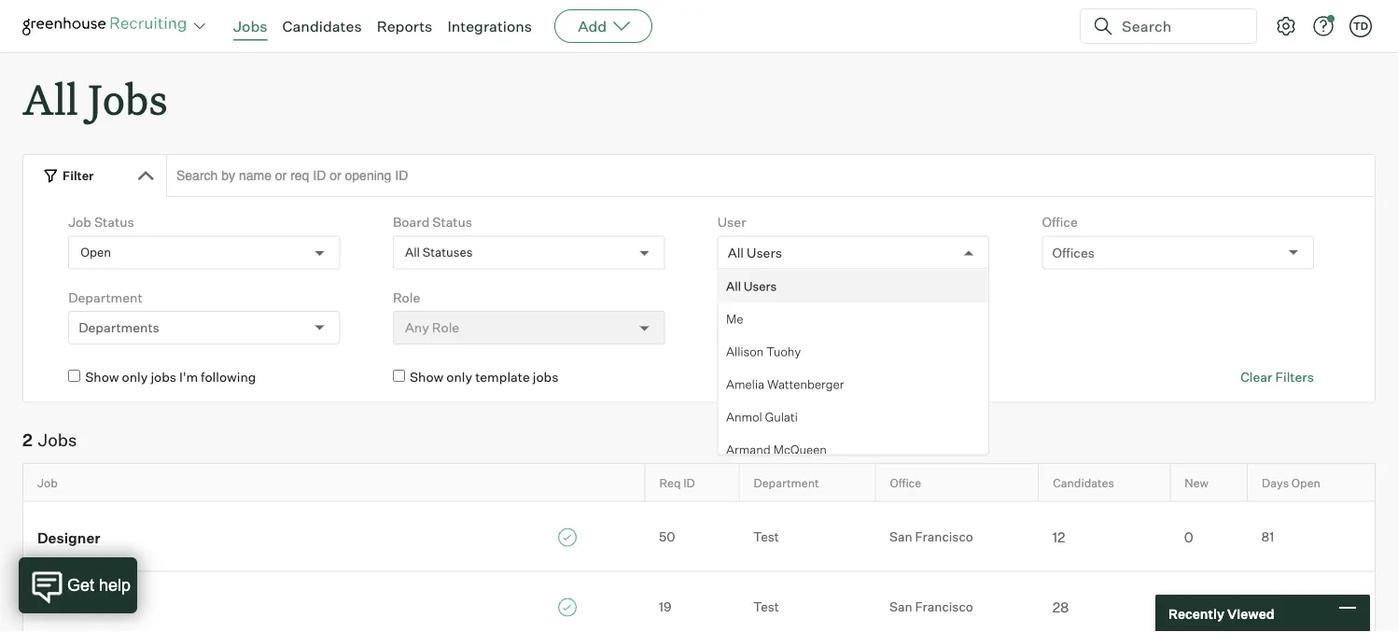 Task type: locate. For each thing, give the bounding box(es) containing it.
candidates up 12 link
[[1053, 475, 1115, 490]]

show for show only template jobs
[[410, 369, 444, 385]]

Show only jobs I'm following checkbox
[[68, 370, 80, 382]]

jobs right template
[[533, 369, 559, 385]]

0 horizontal spatial jobs
[[38, 430, 77, 451]]

all users down user
[[728, 244, 782, 261]]

2 francisco from the top
[[915, 599, 974, 615]]

anmol
[[726, 409, 762, 424]]

1 vertical spatial all users
[[726, 278, 777, 293]]

2
[[22, 430, 33, 451]]

0 vertical spatial users
[[747, 244, 782, 261]]

1 vertical spatial jobs
[[88, 71, 168, 126]]

jobs up the filter
[[88, 71, 168, 126]]

job for job
[[37, 475, 58, 490]]

users down all users option
[[744, 278, 777, 293]]

2 jobs from the left
[[533, 369, 559, 385]]

1 horizontal spatial jobs
[[533, 369, 559, 385]]

0 horizontal spatial candidates
[[282, 17, 362, 35]]

jobs right 2
[[38, 430, 77, 451]]

viewed
[[1228, 605, 1275, 622]]

1 francisco from the top
[[915, 529, 974, 545]]

None field
[[728, 237, 733, 269]]

2 0 from the top
[[1185, 599, 1194, 616]]

0 link left '301'
[[1171, 597, 1248, 617]]

armand
[[726, 442, 771, 457]]

0 vertical spatial 0
[[1185, 529, 1194, 546]]

0 horizontal spatial job
[[37, 475, 58, 490]]

test
[[754, 529, 780, 545], [754, 599, 780, 615]]

Top navigation search text field
[[1115, 7, 1246, 45]]

1 show from the left
[[85, 369, 119, 385]]

job down the filter
[[68, 214, 91, 230]]

0 vertical spatial san
[[890, 529, 913, 545]]

28 link
[[1039, 597, 1171, 617]]

0 horizontal spatial office
[[890, 475, 922, 490]]

status
[[94, 214, 134, 230], [433, 214, 472, 230]]

only
[[122, 369, 148, 385], [447, 369, 473, 385]]

jobs left i'm
[[151, 369, 176, 385]]

0 link
[[1171, 527, 1248, 546], [1171, 597, 1248, 617]]

jobs
[[151, 369, 176, 385], [533, 369, 559, 385]]

1 vertical spatial candidates
[[1053, 475, 1115, 490]]

1 only from the left
[[122, 369, 148, 385]]

2 vertical spatial jobs
[[38, 430, 77, 451]]

1 vertical spatial 0
[[1185, 599, 1194, 616]]

0 vertical spatial jobs
[[233, 17, 268, 35]]

1 vertical spatial 0 link
[[1171, 597, 1248, 617]]

2 test from the top
[[754, 599, 780, 615]]

pm lead link
[[23, 596, 645, 617]]

jobs
[[233, 17, 268, 35], [88, 71, 168, 126], [38, 430, 77, 451]]

open right days
[[1292, 475, 1321, 490]]

1 vertical spatial test
[[754, 599, 780, 615]]

candidates right "jobs" link
[[282, 17, 362, 35]]

me
[[726, 311, 743, 326]]

28
[[1053, 599, 1070, 616]]

0 horizontal spatial department
[[68, 289, 142, 305]]

users
[[747, 244, 782, 261], [744, 278, 777, 293]]

following
[[201, 369, 256, 385]]

1 test from the top
[[754, 529, 780, 545]]

0 vertical spatial office
[[1042, 214, 1078, 230]]

0 link for pm lead
[[1171, 597, 1248, 617]]

only down departments
[[122, 369, 148, 385]]

2 status from the left
[[433, 214, 472, 230]]

0 down new
[[1185, 529, 1194, 546]]

1 horizontal spatial office
[[1042, 214, 1078, 230]]

francisco
[[915, 529, 974, 545], [915, 599, 974, 615]]

all up me
[[726, 278, 741, 293]]

new
[[1185, 475, 1209, 490]]

days
[[1262, 475, 1289, 490]]

0 link down new
[[1171, 527, 1248, 546]]

td button
[[1350, 15, 1372, 37]]

0 vertical spatial all users
[[728, 244, 782, 261]]

san
[[890, 529, 913, 545], [890, 599, 913, 615]]

departments
[[79, 319, 159, 336]]

armand mcqueen
[[726, 442, 827, 457]]

all
[[22, 71, 78, 126], [728, 244, 744, 261], [405, 245, 420, 260], [726, 278, 741, 293]]

1 vertical spatial san
[[890, 599, 913, 615]]

2 san from the top
[[890, 599, 913, 615]]

2 0 link from the top
[[1171, 597, 1248, 617]]

1 horizontal spatial open
[[1292, 475, 1321, 490]]

0 horizontal spatial only
[[122, 369, 148, 385]]

0 vertical spatial test
[[754, 529, 780, 545]]

1 san from the top
[[890, 529, 913, 545]]

allison tuohy
[[726, 344, 801, 358]]

2 only from the left
[[447, 369, 473, 385]]

designer
[[37, 528, 101, 546]]

2 san francisco from the top
[[890, 599, 974, 615]]

1 status from the left
[[94, 214, 134, 230]]

1 horizontal spatial candidates
[[1053, 475, 1115, 490]]

jobs right switch applications 'element'
[[233, 17, 268, 35]]

mcqueen
[[773, 442, 827, 457]]

0
[[1185, 529, 1194, 546], [1185, 599, 1194, 616]]

job
[[68, 214, 91, 230], [37, 475, 58, 490]]

1 horizontal spatial job
[[68, 214, 91, 230]]

row group
[[719, 270, 988, 632]]

0 vertical spatial san francisco
[[890, 529, 974, 545]]

1 vertical spatial office
[[890, 475, 922, 490]]

0 vertical spatial job
[[68, 214, 91, 230]]

1 vertical spatial job
[[37, 475, 58, 490]]

amelia wattenberger
[[726, 376, 844, 391]]

1 horizontal spatial jobs
[[88, 71, 168, 126]]

show for show only jobs i'm following
[[85, 369, 119, 385]]

1 horizontal spatial only
[[447, 369, 473, 385]]

0 horizontal spatial show
[[85, 369, 119, 385]]

1 0 link from the top
[[1171, 527, 1248, 546]]

1 horizontal spatial status
[[433, 214, 472, 230]]

0 for designer
[[1185, 529, 1194, 546]]

1 san francisco from the top
[[890, 529, 974, 545]]

1 vertical spatial san francisco
[[890, 599, 974, 615]]

department up departments
[[68, 289, 142, 305]]

candidates
[[282, 17, 362, 35], [1053, 475, 1115, 490]]

0 link for designer
[[1171, 527, 1248, 546]]

pm lead
[[37, 598, 98, 617]]

show
[[85, 369, 119, 385], [410, 369, 444, 385]]

department
[[68, 289, 142, 305], [754, 475, 819, 490]]

1 jobs from the left
[[151, 369, 176, 385]]

filters
[[1276, 369, 1315, 385]]

user
[[718, 214, 746, 230]]

san francisco
[[890, 529, 974, 545], [890, 599, 974, 615]]

switch applications image
[[192, 17, 207, 35]]

role
[[393, 289, 420, 305]]

1 0 from the top
[[1185, 529, 1194, 546]]

1 vertical spatial users
[[744, 278, 777, 293]]

open
[[80, 245, 111, 260], [1292, 475, 1321, 490]]

Search by name or req ID or opening ID text field
[[166, 154, 1376, 197]]

san for designer
[[890, 529, 913, 545]]

1 horizontal spatial show
[[410, 369, 444, 385]]

show right show only jobs i'm following checkbox
[[85, 369, 119, 385]]

users up "custom field"
[[747, 244, 782, 261]]

0 left the "viewed"
[[1185, 599, 1194, 616]]

0 vertical spatial open
[[80, 245, 111, 260]]

all users down all users option
[[726, 278, 777, 293]]

0 vertical spatial francisco
[[915, 529, 974, 545]]

show right "show only template jobs" checkbox
[[410, 369, 444, 385]]

0 horizontal spatial jobs
[[151, 369, 176, 385]]

301
[[1262, 599, 1283, 615]]

all jobs
[[22, 71, 168, 126]]

department down armand mcqueen
[[754, 475, 819, 490]]

row group containing all users
[[719, 270, 988, 632]]

board status
[[393, 214, 472, 230]]

1 horizontal spatial department
[[754, 475, 819, 490]]

only left template
[[447, 369, 473, 385]]

open down job status
[[80, 245, 111, 260]]

1 vertical spatial department
[[754, 475, 819, 490]]

2 show from the left
[[410, 369, 444, 385]]

reports
[[377, 17, 433, 35]]

0 vertical spatial 0 link
[[1171, 527, 1248, 546]]

office
[[1042, 214, 1078, 230], [890, 475, 922, 490]]

0 horizontal spatial status
[[94, 214, 134, 230]]

job down '2 jobs'
[[37, 475, 58, 490]]

1 vertical spatial francisco
[[915, 599, 974, 615]]

add
[[578, 17, 607, 35]]

all users
[[728, 244, 782, 261], [726, 278, 777, 293]]



Task type: vqa. For each thing, say whether or not it's contained in the screenshot.
topmost Report
no



Task type: describe. For each thing, give the bounding box(es) containing it.
wattenberger
[[767, 376, 844, 391]]

tuohy
[[766, 344, 801, 358]]

all users inside 'row group'
[[726, 278, 777, 293]]

test for designer
[[754, 529, 780, 545]]

switch applications element
[[189, 15, 211, 37]]

0 vertical spatial candidates
[[282, 17, 362, 35]]

all down board
[[405, 245, 420, 260]]

test for pm lead
[[754, 599, 780, 615]]

show only jobs i'm following
[[85, 369, 256, 385]]

19
[[659, 599, 672, 615]]

users inside 'row group'
[[744, 278, 777, 293]]

id
[[684, 475, 695, 490]]

only for template
[[447, 369, 473, 385]]

recently
[[1169, 605, 1225, 622]]

offices
[[1053, 244, 1095, 261]]

0 vertical spatial department
[[68, 289, 142, 305]]

clear
[[1241, 369, 1273, 385]]

req id
[[660, 475, 695, 490]]

lead
[[63, 598, 98, 617]]

1 vertical spatial open
[[1292, 475, 1321, 490]]

clear filters link
[[1241, 368, 1315, 386]]

board
[[393, 214, 430, 230]]

custom field
[[718, 289, 798, 305]]

filter
[[63, 168, 94, 183]]

clear filters
[[1241, 369, 1315, 385]]

td
[[1354, 20, 1369, 32]]

candidates link
[[282, 17, 362, 35]]

statuses
[[423, 245, 473, 260]]

recently viewed
[[1169, 605, 1275, 622]]

td button
[[1346, 11, 1376, 41]]

integrations link
[[448, 17, 532, 35]]

50
[[659, 529, 676, 545]]

all up the filter
[[22, 71, 78, 126]]

req
[[660, 475, 681, 490]]

12 link
[[1039, 527, 1171, 546]]

template
[[475, 369, 530, 385]]

job status
[[68, 214, 134, 230]]

san for pm lead
[[890, 599, 913, 615]]

francisco for designer
[[915, 529, 974, 545]]

integrations
[[448, 17, 532, 35]]

configure image
[[1275, 15, 1298, 37]]

show only template jobs
[[410, 369, 559, 385]]

days open
[[1262, 475, 1321, 490]]

add button
[[555, 9, 653, 43]]

status for job status
[[94, 214, 134, 230]]

jobs for all jobs
[[88, 71, 168, 126]]

12
[[1053, 529, 1066, 546]]

amelia
[[726, 376, 764, 391]]

81
[[1262, 529, 1275, 545]]

i'm
[[179, 369, 198, 385]]

status for board status
[[433, 214, 472, 230]]

allison
[[726, 344, 764, 358]]

all inside 'row group'
[[726, 278, 741, 293]]

san francisco for designer
[[890, 529, 974, 545]]

jobs for 2 jobs
[[38, 430, 77, 451]]

field
[[768, 289, 798, 305]]

reports link
[[377, 17, 433, 35]]

2 jobs
[[22, 430, 77, 451]]

designer link
[[23, 526, 645, 547]]

custom
[[718, 289, 765, 305]]

pm
[[37, 598, 60, 617]]

san francisco for pm lead
[[890, 599, 974, 615]]

gulati
[[765, 409, 798, 424]]

all down user
[[728, 244, 744, 261]]

job for job status
[[68, 214, 91, 230]]

Show only template jobs checkbox
[[393, 370, 405, 382]]

0 horizontal spatial open
[[80, 245, 111, 260]]

francisco for pm lead
[[915, 599, 974, 615]]

all statuses
[[405, 245, 473, 260]]

only for jobs
[[122, 369, 148, 385]]

2 horizontal spatial jobs
[[233, 17, 268, 35]]

0 for pm lead
[[1185, 599, 1194, 616]]

all users option
[[728, 244, 782, 261]]

jobs link
[[233, 17, 268, 35]]

anmol gulati
[[726, 409, 798, 424]]



